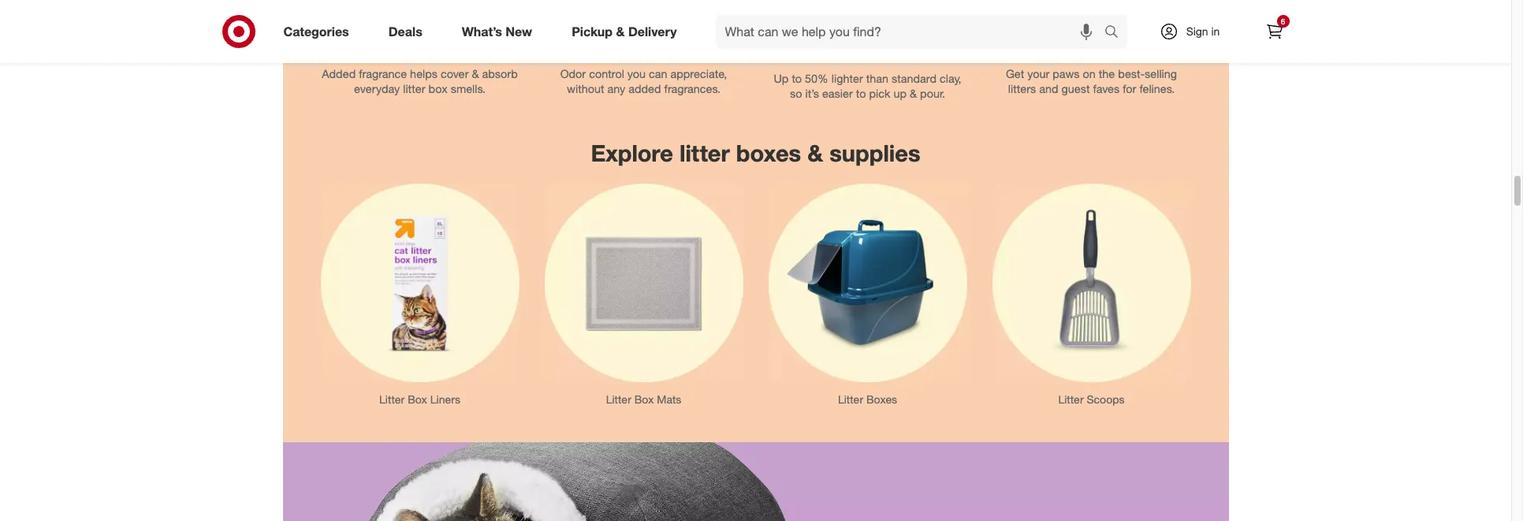 Task type: describe. For each thing, give the bounding box(es) containing it.
litter box liners link
[[308, 171, 532, 417]]

litter box liners
[[379, 392, 460, 406]]

felines.
[[1140, 82, 1175, 95]]

& inside added fragrance helps cover & absorb everyday litter box smells.
[[472, 67, 479, 81]]

litter box mats link
[[532, 171, 756, 417]]

your
[[1028, 67, 1050, 81]]

scoops
[[1087, 392, 1125, 406]]

delivery
[[628, 23, 677, 39]]

sign in link
[[1146, 14, 1245, 49]]

it's
[[806, 87, 819, 100]]

best
[[1042, 40, 1073, 57]]

litter boxes
[[838, 392, 898, 406]]

search
[[1097, 25, 1135, 41]]

1 vertical spatial to
[[856, 87, 866, 100]]

litter for litter boxes
[[838, 392, 864, 406]]

supplies
[[830, 139, 921, 168]]

what's
[[462, 23, 502, 39]]

up
[[894, 87, 907, 100]]

boxes
[[867, 392, 898, 406]]

clay,
[[940, 72, 962, 85]]

liners
[[430, 392, 460, 406]]

can
[[649, 67, 668, 81]]

the
[[1099, 67, 1115, 81]]

everyday
[[354, 82, 400, 95]]

paws
[[1053, 67, 1080, 81]]

selling
[[1145, 67, 1177, 81]]

litter up the best-
[[1105, 40, 1142, 57]]

pour.
[[920, 87, 946, 100]]

odor
[[560, 67, 586, 81]]

and
[[1040, 82, 1059, 95]]

for
[[1123, 82, 1137, 95]]

you
[[628, 67, 646, 81]]

pick
[[869, 87, 891, 100]]

& right boxes
[[808, 139, 823, 168]]

litter for litter box mats
[[606, 392, 632, 406]]

pickup
[[572, 23, 613, 39]]

added fragrance helps cover & absorb everyday litter box smells. link
[[308, 0, 532, 106]]

explore litter boxes & supplies
[[591, 139, 921, 168]]

boxes
[[736, 139, 801, 168]]

categories
[[284, 23, 349, 39]]

sign in
[[1187, 24, 1220, 38]]

added
[[629, 82, 661, 95]]

6 link
[[1257, 14, 1292, 49]]

lighter
[[832, 72, 863, 85]]

& inside up to 50% lighter than standard clay, so it's easier to pick up & pour.
[[910, 87, 917, 100]]

pickup & delivery
[[572, 23, 677, 39]]



Task type: vqa. For each thing, say whether or not it's contained in the screenshot.
Same related to Order Pickup 3 items at Waldorf
no



Task type: locate. For each thing, give the bounding box(es) containing it.
0 horizontal spatial box
[[408, 392, 427, 406]]

litter inside added fragrance helps cover & absorb everyday litter box smells.
[[403, 82, 425, 95]]

box left liners
[[408, 392, 427, 406]]

litter inside litter box mats link
[[606, 392, 632, 406]]

control
[[589, 67, 624, 81]]

than
[[866, 72, 889, 85]]

litter left scoops
[[1059, 392, 1084, 406]]

to up the so
[[792, 72, 802, 85]]

deals link
[[375, 14, 442, 49]]

added fragrance helps cover & absorb everyday litter box smells.
[[322, 67, 518, 95]]

to left pick
[[856, 87, 866, 100]]

litter down helps
[[403, 82, 425, 95]]

litter up standard at the right of the page
[[892, 44, 929, 61]]

what's new
[[462, 23, 532, 39]]

litter
[[403, 82, 425, 95], [680, 139, 730, 168]]

1 horizontal spatial to
[[856, 87, 866, 100]]

litter left boxes
[[838, 392, 864, 406]]

fragrance
[[359, 67, 407, 81]]

litter
[[1105, 40, 1142, 57], [892, 44, 929, 61], [379, 392, 405, 406], [606, 392, 632, 406], [838, 392, 864, 406], [1059, 392, 1084, 406]]

box
[[408, 392, 427, 406], [635, 392, 654, 406]]

unscented
[[607, 40, 681, 57]]

box left mats
[[635, 392, 654, 406]]

new
[[506, 23, 532, 39]]

search button
[[1097, 14, 1135, 52]]

2 box from the left
[[635, 392, 654, 406]]

litter scoops link
[[980, 171, 1204, 417]]

litter left boxes
[[680, 139, 730, 168]]

get
[[1006, 67, 1025, 81]]

deals
[[389, 23, 423, 39]]

to
[[792, 72, 802, 85], [856, 87, 866, 100]]

smells.
[[451, 82, 486, 95]]

0 vertical spatial to
[[792, 72, 802, 85]]

0 horizontal spatial to
[[792, 72, 802, 85]]

What can we help you find? suggestions appear below search field
[[716, 14, 1108, 49]]

box
[[429, 82, 448, 95]]

litter for litter box liners
[[379, 392, 405, 406]]

1 box from the left
[[408, 392, 427, 406]]

50%
[[805, 72, 829, 85]]

added
[[322, 67, 356, 81]]

litter scoops
[[1059, 392, 1125, 406]]

guest
[[1062, 82, 1090, 95]]

1 horizontal spatial box
[[635, 392, 654, 406]]

0 horizontal spatial litter
[[403, 82, 425, 95]]

fragrances.
[[665, 82, 721, 95]]

&
[[616, 23, 625, 39], [472, 67, 479, 81], [910, 87, 917, 100], [808, 139, 823, 168]]

helps
[[410, 67, 438, 81]]

& right the up
[[910, 87, 917, 100]]

0 vertical spatial litter
[[403, 82, 425, 95]]

what's new link
[[449, 14, 552, 49]]

in
[[1212, 24, 1220, 38]]

explore
[[591, 139, 673, 168]]

litter inside litter boxes "link"
[[838, 392, 864, 406]]

sign
[[1187, 24, 1209, 38]]

up
[[774, 72, 789, 85]]

cat
[[1077, 40, 1101, 57]]

odor control you can appreciate, without any added fragrances.
[[560, 67, 727, 95]]

box for liners
[[408, 392, 427, 406]]

get your paws on the best-selling litters and guest faves for felines.
[[1006, 67, 1177, 95]]

box for mats
[[635, 392, 654, 406]]

standard
[[892, 72, 937, 85]]

litters
[[1008, 82, 1036, 95]]

best cat litter
[[1042, 40, 1142, 57]]

up to 50% lighter than standard clay, so it's easier to pick up & pour.
[[774, 72, 962, 100]]

1 vertical spatial litter
[[680, 139, 730, 168]]

& right pickup
[[616, 23, 625, 39]]

litter boxes link
[[756, 171, 980, 417]]

6
[[1281, 17, 1286, 26]]

litter inside litter scoops link
[[1059, 392, 1084, 406]]

litter for litter scoops
[[1059, 392, 1084, 406]]

easier
[[822, 87, 853, 100]]

absorb
[[482, 67, 518, 81]]

litter box mats
[[606, 392, 682, 406]]

& up smells.
[[472, 67, 479, 81]]

without
[[567, 82, 604, 95]]

any
[[608, 82, 626, 95]]

lightweight litter
[[807, 44, 929, 61]]

litter left mats
[[606, 392, 632, 406]]

litter left liners
[[379, 392, 405, 406]]

on
[[1083, 67, 1096, 81]]

lightweight
[[807, 44, 888, 61]]

faves
[[1093, 82, 1120, 95]]

mats
[[657, 392, 682, 406]]

cover
[[441, 67, 469, 81]]

best-
[[1118, 67, 1145, 81]]

appreciate,
[[671, 67, 727, 81]]

1 horizontal spatial litter
[[680, 139, 730, 168]]

pickup & delivery link
[[558, 14, 697, 49]]

so
[[790, 87, 802, 100]]

categories link
[[270, 14, 369, 49]]



